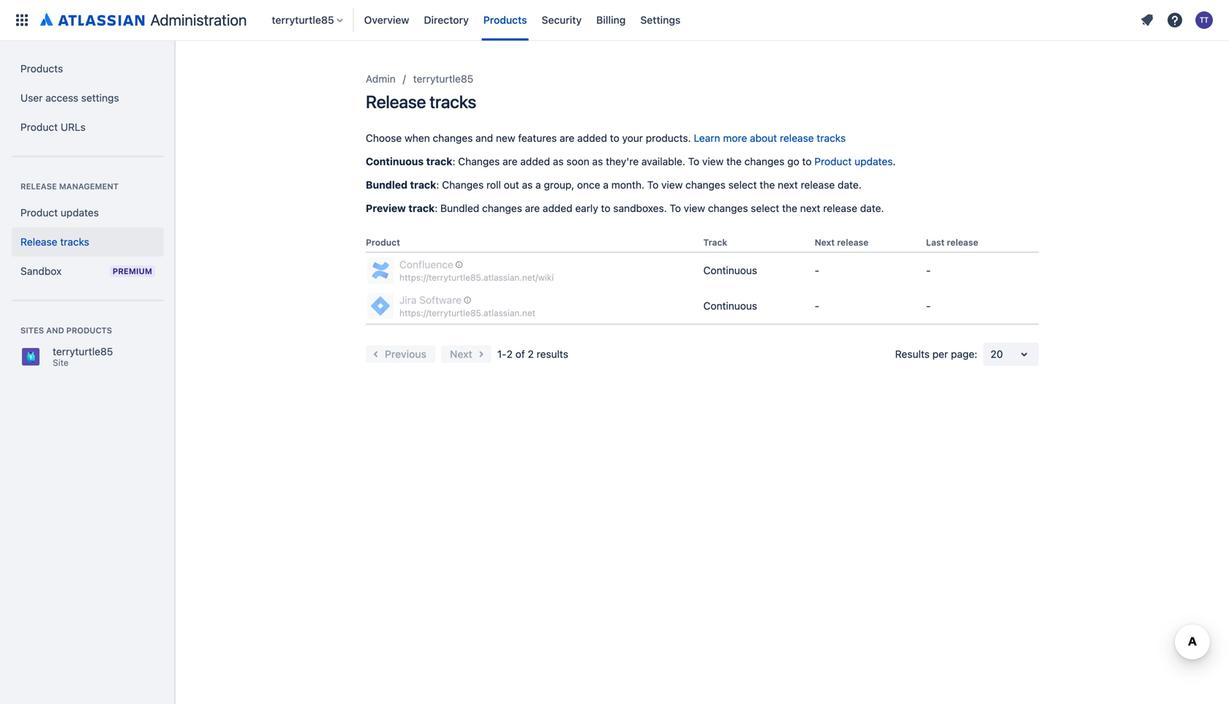 Task type: describe. For each thing, give the bounding box(es) containing it.
0 vertical spatial date.
[[838, 179, 862, 191]]

of
[[516, 349, 525, 361]]

product for product urls
[[20, 121, 58, 133]]

release tracks link
[[12, 228, 164, 257]]

new
[[496, 132, 516, 144]]

about
[[750, 132, 777, 144]]

soon
[[567, 156, 590, 168]]

1 vertical spatial added
[[521, 156, 550, 168]]

.
[[893, 156, 896, 168]]

release management
[[20, 182, 119, 191]]

directory link
[[420, 8, 473, 32]]

administration
[[150, 11, 247, 29]]

toggle navigation image
[[161, 59, 193, 88]]

2 a from the left
[[603, 179, 609, 191]]

0 vertical spatial :
[[453, 156, 456, 168]]

terryturtle85 site
[[53, 346, 113, 368]]

product right the go
[[815, 156, 852, 168]]

1 vertical spatial date.
[[861, 202, 885, 214]]

settings
[[641, 14, 681, 26]]

0 vertical spatial select
[[729, 179, 757, 191]]

directory
[[424, 14, 469, 26]]

once
[[577, 179, 601, 191]]

terryturtle85 for the terryturtle85 popup button
[[272, 14, 334, 26]]

user
[[20, 92, 43, 104]]

choose
[[366, 132, 402, 144]]

overview
[[364, 14, 409, 26]]

bundled track : changes roll out as a group, once a month. to view changes select the next release date.
[[366, 179, 862, 191]]

jira software image
[[369, 295, 392, 318]]

month.
[[612, 179, 645, 191]]

1-2 of 2 results
[[498, 349, 569, 361]]

: for bundled track
[[437, 179, 439, 191]]

admin link
[[366, 70, 396, 88]]

release up next release
[[824, 202, 858, 214]]

security
[[542, 14, 582, 26]]

more
[[723, 132, 748, 144]]

confluence image
[[369, 259, 392, 283]]

site
[[53, 358, 69, 368]]

learn
[[694, 132, 721, 144]]

2 vertical spatial tracks
[[60, 236, 89, 248]]

administration link
[[35, 8, 253, 32]]

results per page:
[[896, 349, 978, 361]]

products
[[66, 326, 112, 336]]

2 vertical spatial are
[[525, 202, 540, 214]]

they're
[[606, 156, 639, 168]]

go
[[788, 156, 800, 168]]

learn more about release tracks link
[[694, 132, 846, 144]]

security link
[[538, 8, 586, 32]]

products for top products link
[[484, 14, 527, 26]]

2 vertical spatial release
[[20, 236, 57, 248]]

product updates
[[20, 207, 99, 219]]

administration banner
[[0, 0, 1230, 41]]

last release
[[927, 238, 979, 248]]

release right next
[[838, 238, 869, 248]]

0 horizontal spatial terryturtle85
[[53, 346, 113, 358]]

billing
[[597, 14, 626, 26]]

0 vertical spatial the
[[727, 156, 742, 168]]

2 vertical spatial to
[[670, 202, 681, 214]]

1 horizontal spatial product updates link
[[815, 156, 893, 168]]

available.
[[642, 156, 686, 168]]

changes for are
[[458, 156, 500, 168]]

settings
[[81, 92, 119, 104]]

0 vertical spatial view
[[703, 156, 724, 168]]

out
[[504, 179, 519, 191]]

results
[[537, 349, 569, 361]]

account image
[[1196, 11, 1214, 29]]

product for product updates
[[20, 207, 58, 219]]

billing link
[[592, 8, 630, 32]]

1 vertical spatial updates
[[61, 207, 99, 219]]

release up the go
[[780, 132, 814, 144]]

0 horizontal spatial are
[[503, 156, 518, 168]]

products for left products link
[[20, 63, 63, 75]]

0 vertical spatial added
[[578, 132, 607, 144]]

early
[[576, 202, 599, 214]]

1 vertical spatial release tracks
[[20, 236, 89, 248]]

0 vertical spatial continuous
[[366, 156, 424, 168]]

as for group,
[[522, 179, 533, 191]]

as for as
[[553, 156, 564, 168]]

to for changes
[[601, 202, 611, 214]]

1 vertical spatial select
[[751, 202, 780, 214]]

changes right when
[[433, 132, 473, 144]]

changes down about
[[745, 156, 785, 168]]

sandbox
[[20, 265, 62, 277]]

1 horizontal spatial the
[[760, 179, 775, 191]]

1 a from the left
[[536, 179, 541, 191]]

1 horizontal spatial and
[[476, 132, 493, 144]]

release up next
[[801, 179, 835, 191]]



Task type: locate. For each thing, give the bounding box(es) containing it.
1 2 from the left
[[507, 349, 513, 361]]

your
[[623, 132, 643, 144]]

next up next
[[801, 202, 821, 214]]

view
[[703, 156, 724, 168], [662, 179, 683, 191], [684, 202, 706, 214]]

1 vertical spatial and
[[46, 326, 64, 336]]

1 horizontal spatial products
[[484, 14, 527, 26]]

2 vertical spatial the
[[783, 202, 798, 214]]

2 vertical spatial added
[[543, 202, 573, 214]]

added down group, on the top of page
[[543, 202, 573, 214]]

1 vertical spatial tracks
[[817, 132, 846, 144]]

track for bundled track
[[410, 179, 437, 191]]

to
[[610, 132, 620, 144], [803, 156, 812, 168], [601, 202, 611, 214]]

1 horizontal spatial next
[[801, 202, 821, 214]]

1 vertical spatial the
[[760, 179, 775, 191]]

https://terryturtle85.atlassian.net
[[400, 308, 536, 318]]

terryturtle85 button
[[267, 8, 349, 32]]

1 vertical spatial terryturtle85
[[413, 73, 474, 85]]

1 horizontal spatial updates
[[855, 156, 893, 168]]

preview
[[366, 202, 406, 214]]

track
[[704, 238, 728, 248]]

0 vertical spatial next
[[778, 179, 798, 191]]

0 vertical spatial track
[[426, 156, 453, 168]]

next release
[[815, 238, 869, 248]]

2 horizontal spatial the
[[783, 202, 798, 214]]

are up the out at the top left
[[503, 156, 518, 168]]

tracks down 'terryturtle85' link
[[430, 92, 476, 112]]

changes down learn
[[686, 179, 726, 191]]

products inside global navigation element
[[484, 14, 527, 26]]

1-
[[498, 349, 507, 361]]

are up soon
[[560, 132, 575, 144]]

2 vertical spatial terryturtle85
[[53, 346, 113, 358]]

0 vertical spatial and
[[476, 132, 493, 144]]

release down admin link
[[366, 92, 426, 112]]

information image
[[462, 294, 474, 306]]

roll
[[487, 179, 501, 191]]

to right month.
[[648, 179, 659, 191]]

continuous for https://terryturtle85.atlassian.net/wiki
[[704, 265, 758, 277]]

product
[[20, 121, 58, 133], [815, 156, 852, 168], [20, 207, 58, 219], [366, 238, 400, 248]]

premium
[[113, 267, 152, 276]]

management
[[59, 182, 119, 191]]

release right "last"
[[947, 238, 979, 248]]

1 horizontal spatial products link
[[479, 8, 532, 32]]

changes up roll
[[458, 156, 500, 168]]

2 vertical spatial continuous
[[704, 300, 758, 312]]

next
[[815, 238, 835, 248]]

:
[[453, 156, 456, 168], [437, 179, 439, 191], [435, 202, 438, 214]]

release tracks down 'terryturtle85' link
[[366, 92, 476, 112]]

0 horizontal spatial bundled
[[366, 179, 408, 191]]

0 vertical spatial updates
[[855, 156, 893, 168]]

the down the go
[[783, 202, 798, 214]]

to right the 'early'
[[601, 202, 611, 214]]

1 vertical spatial product updates link
[[12, 198, 164, 228]]

2 horizontal spatial tracks
[[817, 132, 846, 144]]

0 vertical spatial products link
[[479, 8, 532, 32]]

changes left roll
[[442, 179, 484, 191]]

terryturtle85
[[272, 14, 334, 26], [413, 73, 474, 85], [53, 346, 113, 358]]

0 horizontal spatial 2
[[507, 349, 513, 361]]

bundled up information icon
[[441, 202, 480, 214]]

as
[[553, 156, 564, 168], [593, 156, 603, 168], [522, 179, 533, 191]]

1 horizontal spatial are
[[525, 202, 540, 214]]

products link up settings
[[12, 54, 164, 83]]

product updates link down the management
[[12, 198, 164, 228]]

0 horizontal spatial to
[[648, 179, 659, 191]]

as right the out at the top left
[[522, 179, 533, 191]]

-
[[815, 265, 820, 277], [927, 265, 931, 277], [815, 300, 820, 312], [927, 300, 931, 312]]

0 horizontal spatial product updates link
[[12, 198, 164, 228]]

features
[[518, 132, 557, 144]]

track
[[426, 156, 453, 168], [410, 179, 437, 191], [409, 202, 435, 214]]

1 vertical spatial view
[[662, 179, 683, 191]]

2 2 from the left
[[528, 349, 534, 361]]

1 horizontal spatial bundled
[[441, 202, 480, 214]]

1 vertical spatial next
[[801, 202, 821, 214]]

when
[[405, 132, 430, 144]]

release tracks
[[366, 92, 476, 112], [20, 236, 89, 248]]

1 vertical spatial release
[[20, 182, 57, 191]]

sites and products
[[20, 326, 112, 336]]

results
[[896, 349, 930, 361]]

to for more
[[610, 132, 620, 144]]

tracks
[[430, 92, 476, 112], [817, 132, 846, 144], [60, 236, 89, 248]]

as left soon
[[553, 156, 564, 168]]

to down learn
[[689, 156, 700, 168]]

and right sites
[[46, 326, 64, 336]]

0 horizontal spatial release tracks
[[20, 236, 89, 248]]

0 vertical spatial to
[[689, 156, 700, 168]]

view down learn
[[703, 156, 724, 168]]

to left your
[[610, 132, 620, 144]]

and left new
[[476, 132, 493, 144]]

changes
[[458, 156, 500, 168], [442, 179, 484, 191]]

information image
[[454, 259, 465, 271]]

products.
[[646, 132, 691, 144]]

0 horizontal spatial a
[[536, 179, 541, 191]]

as right soon
[[593, 156, 603, 168]]

appswitcher icon image
[[13, 11, 31, 29]]

continuous track : changes are added as soon as they're available. to view the changes go to product updates .
[[366, 156, 896, 168]]

0 horizontal spatial the
[[727, 156, 742, 168]]

and
[[476, 132, 493, 144], [46, 326, 64, 336]]

user access settings
[[20, 92, 119, 104]]

the down more
[[727, 156, 742, 168]]

0 vertical spatial products
[[484, 14, 527, 26]]

products up user
[[20, 63, 63, 75]]

product urls link
[[12, 113, 164, 142]]

0 horizontal spatial as
[[522, 179, 533, 191]]

admin
[[366, 73, 396, 85]]

1 horizontal spatial as
[[553, 156, 564, 168]]

2 left of
[[507, 349, 513, 361]]

next down the go
[[778, 179, 798, 191]]

0 vertical spatial release tracks
[[366, 92, 476, 112]]

select down more
[[729, 179, 757, 191]]

help icon image
[[1167, 11, 1184, 29]]

product for product
[[366, 238, 400, 248]]

terryturtle85 for 'terryturtle85' link
[[413, 73, 474, 85]]

added
[[578, 132, 607, 144], [521, 156, 550, 168], [543, 202, 573, 214]]

release up sandbox
[[20, 236, 57, 248]]

release up 'product updates'
[[20, 182, 57, 191]]

to right sandboxes. on the top of page
[[670, 202, 681, 214]]

continuous for https://terryturtle85.atlassian.net
[[704, 300, 758, 312]]

to
[[689, 156, 700, 168], [648, 179, 659, 191], [670, 202, 681, 214]]

0 vertical spatial to
[[610, 132, 620, 144]]

1 vertical spatial track
[[410, 179, 437, 191]]

1 vertical spatial :
[[437, 179, 439, 191]]

settings link
[[636, 8, 685, 32]]

select down about
[[751, 202, 780, 214]]

overview link
[[360, 8, 414, 32]]

sites
[[20, 326, 44, 336]]

global navigation element
[[9, 0, 1136, 41]]

1 vertical spatial products
[[20, 63, 63, 75]]

2 horizontal spatial terryturtle85
[[413, 73, 474, 85]]

0 horizontal spatial tracks
[[60, 236, 89, 248]]

a
[[536, 179, 541, 191], [603, 179, 609, 191]]

2 right of
[[528, 349, 534, 361]]

1 horizontal spatial 2
[[528, 349, 534, 361]]

products link left the security link
[[479, 8, 532, 32]]

choose when changes and new features are added to your products. learn more about release tracks
[[366, 132, 846, 144]]

preview track : bundled changes are added early to sandboxes. to view changes select the next release date.
[[366, 202, 885, 214]]

0 horizontal spatial products
[[20, 63, 63, 75]]

1 vertical spatial products link
[[12, 54, 164, 83]]

select
[[729, 179, 757, 191], [751, 202, 780, 214]]

0 vertical spatial product updates link
[[815, 156, 893, 168]]

product up confluence icon
[[366, 238, 400, 248]]

product updates link
[[815, 156, 893, 168], [12, 198, 164, 228]]

next
[[778, 179, 798, 191], [801, 202, 821, 214]]

track for preview track
[[409, 202, 435, 214]]

release tracks down 'product updates'
[[20, 236, 89, 248]]

2
[[507, 349, 513, 361], [528, 349, 534, 361]]

2 vertical spatial view
[[684, 202, 706, 214]]

last
[[927, 238, 945, 248]]

https://terryturtle85.atlassian.net/wiki
[[400, 273, 554, 283]]

0 horizontal spatial and
[[46, 326, 64, 336]]

2 vertical spatial to
[[601, 202, 611, 214]]

access
[[46, 92, 78, 104]]

1 horizontal spatial tracks
[[430, 92, 476, 112]]

to right the go
[[803, 156, 812, 168]]

are left the 'early'
[[525, 202, 540, 214]]

0 vertical spatial are
[[560, 132, 575, 144]]

2 vertical spatial track
[[409, 202, 435, 214]]

product urls
[[20, 121, 86, 133]]

per
[[933, 349, 949, 361]]

the
[[727, 156, 742, 168], [760, 179, 775, 191], [783, 202, 798, 214]]

terryturtle85 inside popup button
[[272, 14, 334, 26]]

product down release management
[[20, 207, 58, 219]]

group,
[[544, 179, 575, 191]]

products
[[484, 14, 527, 26], [20, 63, 63, 75]]

previous image
[[367, 346, 385, 364]]

1 horizontal spatial terryturtle85
[[272, 14, 334, 26]]

0 horizontal spatial products link
[[12, 54, 164, 83]]

added up soon
[[578, 132, 607, 144]]

0 vertical spatial changes
[[458, 156, 500, 168]]

0 horizontal spatial next
[[778, 179, 798, 191]]

1 vertical spatial to
[[648, 179, 659, 191]]

urls
[[61, 121, 86, 133]]

release
[[366, 92, 426, 112], [20, 182, 57, 191], [20, 236, 57, 248]]

1 horizontal spatial to
[[670, 202, 681, 214]]

2 horizontal spatial to
[[689, 156, 700, 168]]

next image
[[473, 346, 490, 364]]

1 vertical spatial to
[[803, 156, 812, 168]]

view down available.
[[662, 179, 683, 191]]

user access settings link
[[12, 83, 164, 113]]

products link
[[479, 8, 532, 32], [12, 54, 164, 83]]

1 horizontal spatial release tracks
[[366, 92, 476, 112]]

a left group, on the top of page
[[536, 179, 541, 191]]

1 vertical spatial bundled
[[441, 202, 480, 214]]

products left the security
[[484, 14, 527, 26]]

page:
[[951, 349, 978, 361]]

: for preview track
[[435, 202, 438, 214]]

0 vertical spatial bundled
[[366, 179, 408, 191]]

1 vertical spatial changes
[[442, 179, 484, 191]]

date.
[[838, 179, 862, 191], [861, 202, 885, 214]]

bundled up preview
[[366, 179, 408, 191]]

1 vertical spatial are
[[503, 156, 518, 168]]

are
[[560, 132, 575, 144], [503, 156, 518, 168], [525, 202, 540, 214]]

view up track
[[684, 202, 706, 214]]

0 horizontal spatial updates
[[61, 207, 99, 219]]

terryturtle85 link
[[413, 70, 474, 88]]

the down learn more about release tracks link
[[760, 179, 775, 191]]

20
[[991, 349, 1004, 361]]

added down 'features'
[[521, 156, 550, 168]]

0 vertical spatial tracks
[[430, 92, 476, 112]]

atlassian image
[[40, 10, 145, 28], [40, 10, 145, 28]]

product updates link right the go
[[815, 156, 893, 168]]

tracks right about
[[817, 132, 846, 144]]

1 vertical spatial continuous
[[704, 265, 758, 277]]

1 horizontal spatial a
[[603, 179, 609, 191]]

bundled
[[366, 179, 408, 191], [441, 202, 480, 214]]

release
[[780, 132, 814, 144], [801, 179, 835, 191], [824, 202, 858, 214], [838, 238, 869, 248], [947, 238, 979, 248]]

tracks down 'product updates'
[[60, 236, 89, 248]]

changes for roll
[[442, 179, 484, 191]]

2 horizontal spatial are
[[560, 132, 575, 144]]

2 horizontal spatial as
[[593, 156, 603, 168]]

2 vertical spatial :
[[435, 202, 438, 214]]

open image
[[1016, 346, 1034, 364]]

sandboxes.
[[614, 202, 667, 214]]

changes up track
[[708, 202, 748, 214]]

a right "once"
[[603, 179, 609, 191]]

product down user
[[20, 121, 58, 133]]

0 vertical spatial release
[[366, 92, 426, 112]]

changes down roll
[[482, 202, 522, 214]]

0 vertical spatial terryturtle85
[[272, 14, 334, 26]]



Task type: vqa. For each thing, say whether or not it's contained in the screenshot.
the terryturtle85 for terryturtle85 dropdown button
yes



